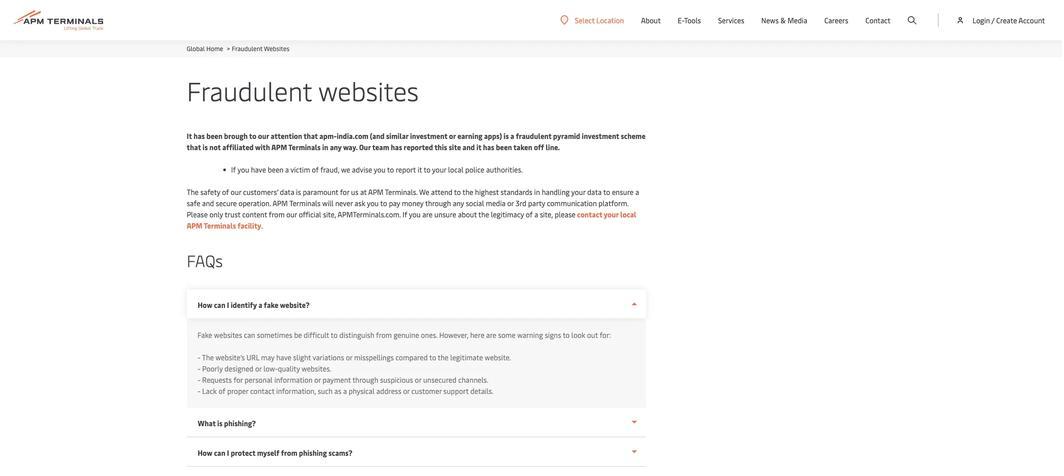 Task type: vqa. For each thing, say whether or not it's contained in the screenshot.
the We inside "AS PART OF OUR SAFER, BETTER, BIGGER STRATEGY THAT WILL LEAD US TO BE THE WORLD'S BEST TERMINAL COMPANY, WE  BELIEVE IN GROWING OUR GLOBAL PRESENCE IN A PURPOSEFUL WAY. WE WILL UPGRADE AND MODERNISE OUR EXISTING TERMINALS AND INVEST IN NEW GREENFIELD CONTAINER TERMINALS WHERE WE HAVE OPERATIONAL CONTROL."
no



Task type: describe. For each thing, give the bounding box(es) containing it.
1 vertical spatial fraudulent
[[187, 73, 312, 108]]

it inside it has been brough to our attention that apm-india.com (and similar investment or earning apps) is a fraudulent pyramid investment scheme that is not affiliated with apm terminals in any way. our team has reported this site and it has been taken off line.
[[476, 142, 481, 152]]

terminals inside it has been brough to our attention that apm-india.com (and similar investment or earning apps) is a fraudulent pyramid investment scheme that is not affiliated with apm terminals in any way. our team has reported this site and it has been taken off line.
[[288, 142, 321, 152]]

how for how can i protect myself from phishing scams?
[[198, 448, 212, 458]]

attention
[[271, 131, 302, 141]]

secure
[[216, 198, 237, 208]]

2 horizontal spatial has
[[483, 142, 494, 152]]

for:
[[600, 330, 611, 340]]

for inside the safety of our customers' data is paramount for us at apm terminals. we attend to the highest standards in handling your data to ensure a safe and secure operation. apm terminals will never ask you to pay money through any social media or 3rd party communication platform. please only trust content from our official site, apmterminals.com. if you are unsure about the legitimacy of a site, please
[[340, 187, 349, 197]]

how can i protect myself from phishing scams?
[[198, 448, 352, 458]]

1 data from the left
[[280, 187, 294, 197]]

to left report
[[387, 165, 394, 174]]

official
[[299, 209, 321, 219]]

affiliated
[[222, 142, 254, 152]]

apm inside contact your local apm terminals facility
[[187, 221, 202, 230]]

our inside it has been brough to our attention that apm-india.com (and similar investment or earning apps) is a fraudulent pyramid investment scheme that is not affiliated with apm terminals in any way. our team has reported this site and it has been taken off line.
[[258, 131, 269, 141]]

distinguish
[[339, 330, 374, 340]]

e-tools button
[[678, 0, 701, 40]]

the inside '- the website's url may have slight variations or misspellings compared to the legitimate website. - poorly designed or low-quality websites. - requests for personal information or payment through suspicious or unsecured channels. - lack of proper contact information, such as a physical address or customer support details.'
[[202, 352, 214, 362]]

the safety of our customers' data is paramount for us at apm terminals. we attend to the highest standards in handling your data to ensure a safe and secure operation. apm terminals will never ask you to pay money through any social media or 3rd party communication platform. please only trust content from our official site, apmterminals.com. if you are unsure about the legitimacy of a site, please
[[187, 187, 639, 219]]

you down money
[[409, 209, 421, 219]]

warning
[[517, 330, 543, 340]]

0 vertical spatial fraudulent
[[232, 44, 263, 53]]

fake
[[198, 330, 212, 340]]

is inside the safety of our customers' data is paramount for us at apm terminals. we attend to the highest standards in handling your data to ensure a safe and secure operation. apm terminals will never ask you to pay money through any social media or 3rd party communication platform. please only trust content from our official site, apmterminals.com. if you are unsure about the legitimacy of a site, please
[[296, 187, 301, 197]]

what is phishing?
[[198, 418, 256, 428]]

unsecured
[[423, 375, 457, 385]]

slight
[[293, 352, 311, 362]]

scams?
[[328, 448, 352, 458]]

scheme
[[621, 131, 646, 141]]

we
[[341, 165, 350, 174]]

how for how can i identify a fake website?
[[198, 300, 212, 310]]

contact inside contact your local apm terminals facility
[[577, 209, 602, 219]]

genuine
[[394, 330, 419, 340]]

1 site, from the left
[[323, 209, 336, 219]]

attend
[[431, 187, 453, 197]]

or inside the safety of our customers' data is paramount for us at apm terminals. we attend to the highest standards in handling your data to ensure a safe and secure operation. apm terminals will never ask you to pay money through any social media or 3rd party communication platform. please only trust content from our official site, apmterminals.com. if you are unsure about the legitimacy of a site, please
[[507, 198, 514, 208]]

is left not
[[203, 142, 208, 152]]

please
[[555, 209, 576, 219]]

0 vertical spatial local
[[448, 165, 464, 174]]

handling
[[542, 187, 570, 197]]

been a
[[268, 165, 289, 174]]

how can i identify a fake website? button
[[187, 290, 646, 318]]

terminals inside the safety of our customers' data is paramount for us at apm terminals. we attend to the highest standards in handling your data to ensure a safe and secure operation. apm terminals will never ask you to pay money through any social media or 3rd party communication platform. please only trust content from our official site, apmterminals.com. if you are unsure about the legitimacy of a site, please
[[289, 198, 321, 208]]

1 horizontal spatial has
[[391, 142, 402, 152]]

how can i protect myself from phishing scams? button
[[187, 438, 646, 467]]

fraudulent
[[516, 131, 552, 141]]

0 vertical spatial of
[[222, 187, 229, 197]]

1 investment from the left
[[410, 131, 447, 141]]

/
[[992, 15, 995, 25]]

lack
[[202, 386, 217, 396]]

contact
[[866, 15, 891, 25]]

to right attend
[[454, 187, 461, 197]]

create
[[996, 15, 1017, 25]]

3 - from the top
[[198, 375, 200, 385]]

please
[[187, 209, 208, 219]]

.
[[261, 221, 263, 230]]

to inside it has been brough to our attention that apm-india.com (and similar investment or earning apps) is a fraudulent pyramid investment scheme that is not affiliated with apm terminals in any way. our team has reported this site and it has been taken off line.
[[249, 131, 256, 141]]

line.
[[546, 142, 560, 152]]

and inside it has been brough to our attention that apm-india.com (and similar investment or earning apps) is a fraudulent pyramid investment scheme that is not affiliated with apm terminals in any way. our team has reported this site and it has been taken off line.
[[463, 142, 475, 152]]

signs
[[545, 330, 561, 340]]

content
[[242, 209, 267, 219]]

pay
[[389, 198, 400, 208]]

from inside "how can i identify a fake website?" element
[[376, 330, 392, 340]]

or down websites.
[[314, 375, 321, 385]]

0 horizontal spatial been
[[206, 131, 222, 141]]

0 vertical spatial have
[[251, 165, 266, 174]]

website.
[[485, 352, 511, 362]]

difficult
[[304, 330, 329, 340]]

fake websites can sometimes be difficult to distinguish from genuine ones. however, here are some warning signs to look out for:
[[198, 330, 611, 340]]

apm inside it has been brough to our attention that apm-india.com (and similar investment or earning apps) is a fraudulent pyramid investment scheme that is not affiliated with apm terminals in any way. our team has reported this site and it has been taken off line.
[[271, 142, 287, 152]]

only
[[209, 209, 223, 219]]

local inside contact your local apm terminals facility
[[620, 209, 636, 219]]

services button
[[718, 0, 744, 40]]

this
[[435, 142, 447, 152]]

2 - from the top
[[198, 364, 200, 373]]

are inside "how can i identify a fake website?" element
[[486, 330, 496, 340]]

advise
[[352, 165, 372, 174]]

0 vertical spatial the
[[463, 187, 473, 197]]

protect
[[231, 448, 255, 458]]

to inside '- the website's url may have slight variations or misspellings compared to the legitimate website. - poorly designed or low-quality websites. - requests for personal information or payment through suspicious or unsecured channels. - lack of proper contact information, such as a physical address or customer support details.'
[[429, 352, 436, 362]]

variations
[[313, 352, 344, 362]]

police
[[465, 165, 484, 174]]

apps)
[[484, 131, 502, 141]]

of inside '- the website's url may have slight variations or misspellings compared to the legitimate website. - poorly designed or low-quality websites. - requests for personal information or payment through suspicious or unsecured channels. - lack of proper contact information, such as a physical address or customer support details.'
[[219, 386, 225, 396]]

account
[[1019, 15, 1045, 25]]

such
[[318, 386, 333, 396]]

to up platform.
[[603, 187, 610, 197]]

how can i identify a fake website? element
[[187, 318, 646, 408]]

myself
[[257, 448, 279, 458]]

it has been brough to our attention that apm-india.com (and similar investment or earning apps) is a fraudulent pyramid investment scheme that is not affiliated with apm terminals in any way. our team has reported this site and it has been taken off line.
[[187, 131, 646, 152]]

authorities.
[[486, 165, 523, 174]]

for inside '- the website's url may have slight variations or misspellings compared to the legitimate website. - poorly designed or low-quality websites. - requests for personal information or payment through suspicious or unsecured channels. - lack of proper contact information, such as a physical address or customer support details.'
[[234, 375, 243, 385]]

apm down customers'
[[273, 198, 288, 208]]

or up personal
[[255, 364, 262, 373]]

your inside contact your local apm terminals facility
[[604, 209, 619, 219]]

site
[[449, 142, 461, 152]]

login / create account link
[[956, 0, 1045, 40]]

party
[[528, 198, 545, 208]]

and inside the safety of our customers' data is paramount for us at apm terminals. we attend to the highest standards in handling your data to ensure a safe and secure operation. apm terminals will never ask you to pay money through any social media or 3rd party communication platform. please only trust content from our official site, apmterminals.com. if you are unsure about the legitimacy of a site, please
[[202, 198, 214, 208]]

4 - from the top
[[198, 386, 200, 396]]

however,
[[439, 330, 468, 340]]

fraudulent websites
[[187, 73, 419, 108]]

0 vertical spatial your
[[432, 165, 446, 174]]

contact your local apm terminals facility
[[187, 209, 636, 230]]

location
[[596, 15, 624, 25]]

select location
[[575, 15, 624, 25]]

e-tools
[[678, 15, 701, 25]]

ones.
[[421, 330, 438, 340]]

money
[[402, 198, 424, 208]]

1 horizontal spatial been
[[496, 142, 512, 152]]

communication
[[547, 198, 597, 208]]

0 horizontal spatial has
[[194, 131, 205, 141]]

1 vertical spatial of
[[526, 209, 533, 219]]

legitimacy
[[491, 209, 524, 219]]

is right 'apps)'
[[504, 131, 509, 141]]

2 horizontal spatial our
[[286, 209, 297, 219]]

information
[[274, 375, 313, 385]]

way. our
[[343, 142, 371, 152]]

low-
[[264, 364, 278, 373]]

or down suspicious
[[403, 386, 410, 396]]

some
[[498, 330, 516, 340]]

never
[[335, 198, 353, 208]]

address
[[376, 386, 401, 396]]

login / create account
[[973, 15, 1045, 25]]



Task type: locate. For each thing, give the bounding box(es) containing it.
proper
[[227, 386, 248, 396]]

a right as
[[343, 386, 347, 396]]

1 horizontal spatial the
[[202, 352, 214, 362]]

are left unsure
[[422, 209, 433, 219]]

reported
[[404, 142, 433, 152]]

phishing
[[299, 448, 327, 458]]

be
[[294, 330, 302, 340]]

1 horizontal spatial that
[[304, 131, 318, 141]]

phishing?
[[224, 418, 256, 428]]

can for protect
[[214, 448, 225, 458]]

a up the taken
[[511, 131, 514, 141]]

2 vertical spatial of
[[219, 386, 225, 396]]

1 horizontal spatial any
[[453, 198, 464, 208]]

our up secure
[[231, 187, 241, 197]]

1 horizontal spatial if
[[403, 209, 407, 219]]

services
[[718, 15, 744, 25]]

a inside '- the website's url may have slight variations or misspellings compared to the legitimate website. - poorly designed or low-quality websites. - requests for personal information or payment through suspicious or unsecured channels. - lack of proper contact information, such as a physical address or customer support details.'
[[343, 386, 347, 396]]

site, down will
[[323, 209, 336, 219]]

identify
[[231, 300, 257, 310]]

been down 'apps)'
[[496, 142, 512, 152]]

0 horizontal spatial it
[[418, 165, 422, 174]]

in up party
[[534, 187, 540, 197]]

2 vertical spatial terminals
[[204, 221, 236, 230]]

global home link
[[187, 44, 223, 53]]

is
[[504, 131, 509, 141], [203, 142, 208, 152], [296, 187, 301, 197], [217, 418, 222, 428]]

0 vertical spatial terminals
[[288, 142, 321, 152]]

terminals down attention
[[288, 142, 321, 152]]

- left requests
[[198, 375, 200, 385]]

1 horizontal spatial contact
[[577, 209, 602, 219]]

news & media
[[761, 15, 807, 25]]

you down affiliated
[[237, 165, 249, 174]]

contact button
[[866, 0, 891, 40]]

the up poorly
[[202, 352, 214, 362]]

safe
[[187, 198, 200, 208]]

may
[[261, 352, 275, 362]]

requests
[[202, 375, 232, 385]]

0 horizontal spatial and
[[202, 198, 214, 208]]

apm down attention
[[271, 142, 287, 152]]

of up secure
[[222, 187, 229, 197]]

team
[[372, 142, 389, 152]]

investment up reported on the top of page
[[410, 131, 447, 141]]

1 horizontal spatial data
[[587, 187, 602, 197]]

0 vertical spatial how
[[198, 300, 212, 310]]

your
[[432, 165, 446, 174], [571, 187, 586, 197], [604, 209, 619, 219]]

0 horizontal spatial websites
[[214, 330, 242, 340]]

0 horizontal spatial our
[[231, 187, 241, 197]]

0 vertical spatial and
[[463, 142, 475, 152]]

1 vertical spatial the
[[478, 209, 489, 219]]

if
[[231, 165, 236, 174], [403, 209, 407, 219]]

1 horizontal spatial your
[[571, 187, 586, 197]]

are right here
[[486, 330, 496, 340]]

about
[[458, 209, 477, 219]]

can for identify
[[214, 300, 225, 310]]

your up communication
[[571, 187, 586, 197]]

any inside it has been brough to our attention that apm-india.com (and similar investment or earning apps) is a fraudulent pyramid investment scheme that is not affiliated with apm terminals in any way. our team has reported this site and it has been taken off line.
[[330, 142, 342, 152]]

0 vertical spatial in
[[322, 142, 328, 152]]

1 vertical spatial your
[[571, 187, 586, 197]]

to up 'with'
[[249, 131, 256, 141]]

tools
[[684, 15, 701, 25]]

what is phishing? button
[[187, 408, 646, 438]]

media
[[486, 198, 506, 208]]

will
[[322, 198, 333, 208]]

it
[[187, 131, 192, 141]]

taken
[[513, 142, 532, 152]]

you up apmterminals.com.
[[367, 198, 379, 208]]

data
[[280, 187, 294, 197], [587, 187, 602, 197]]

0 horizontal spatial your
[[432, 165, 446, 174]]

any inside the safety of our customers' data is paramount for us at apm terminals. we attend to the highest standards in handling your data to ensure a safe and secure operation. apm terminals will never ask you to pay money through any social media or 3rd party communication platform. please only trust content from our official site, apmterminals.com. if you are unsure about the legitimacy of a site, please
[[453, 198, 464, 208]]

or up customer
[[415, 375, 421, 385]]

how down the what
[[198, 448, 212, 458]]

terminals down only
[[204, 221, 236, 230]]

can
[[214, 300, 225, 310], [244, 330, 255, 340], [214, 448, 225, 458]]

us
[[351, 187, 359, 197]]

from inside the safety of our customers' data is paramount for us at apm terminals. we attend to the highest standards in handling your data to ensure a safe and secure operation. apm terminals will never ask you to pay money through any social media or 3rd party communication platform. please only trust content from our official site, apmterminals.com. if you are unsure about the legitimacy of a site, please
[[269, 209, 285, 219]]

you
[[237, 165, 249, 174], [374, 165, 386, 174], [367, 198, 379, 208], [409, 209, 421, 219]]

information,
[[276, 386, 316, 396]]

1 horizontal spatial through
[[425, 198, 451, 208]]

1 i from the top
[[227, 300, 229, 310]]

1 horizontal spatial for
[[340, 187, 349, 197]]

about button
[[641, 0, 661, 40]]

have up quality
[[276, 352, 291, 362]]

the up "unsecured"
[[438, 352, 449, 362]]

1 vertical spatial any
[[453, 198, 464, 208]]

a right ensure
[[635, 187, 639, 197]]

websites for fake
[[214, 330, 242, 340]]

highest
[[475, 187, 499, 197]]

1 vertical spatial our
[[231, 187, 241, 197]]

1 horizontal spatial are
[[486, 330, 496, 340]]

0 horizontal spatial investment
[[410, 131, 447, 141]]

any down apm- at top left
[[330, 142, 342, 152]]

0 vertical spatial that
[[304, 131, 318, 141]]

your down this
[[432, 165, 446, 174]]

india.com (and
[[337, 131, 385, 141]]

1 horizontal spatial the
[[463, 187, 473, 197]]

is inside dropdown button
[[217, 418, 222, 428]]

channels.
[[458, 375, 488, 385]]

0 horizontal spatial for
[[234, 375, 243, 385]]

1 vertical spatial contact
[[250, 386, 274, 396]]

been up not
[[206, 131, 222, 141]]

1 vertical spatial and
[[202, 198, 214, 208]]

1 horizontal spatial local
[[620, 209, 636, 219]]

0 vertical spatial it
[[476, 142, 481, 152]]

terminals
[[288, 142, 321, 152], [289, 198, 321, 208], [204, 221, 236, 230]]

the inside the safety of our customers' data is paramount for us at apm terminals. we attend to the highest standards in handling your data to ensure a safe and secure operation. apm terminals will never ask you to pay money through any social media or 3rd party communication platform. please only trust content from our official site, apmterminals.com. if you are unsure about the legitimacy of a site, please
[[187, 187, 199, 197]]

global
[[187, 44, 205, 53]]

0 vertical spatial if
[[231, 165, 236, 174]]

data up platform.
[[587, 187, 602, 197]]

i for protect
[[227, 448, 229, 458]]

the up social
[[463, 187, 473, 197]]

local down platform.
[[620, 209, 636, 219]]

contact your local apm terminals facility link
[[187, 209, 636, 230]]

1 vertical spatial the
[[202, 352, 214, 362]]

you right the advise
[[374, 165, 386, 174]]

0 horizontal spatial through
[[352, 375, 378, 385]]

of
[[222, 187, 229, 197], [526, 209, 533, 219], [219, 386, 225, 396]]

are
[[422, 209, 433, 219], [486, 330, 496, 340]]

1 vertical spatial in
[[534, 187, 540, 197]]

to left look
[[563, 330, 570, 340]]

- left poorly
[[198, 364, 200, 373]]

websites for fraudulent
[[318, 73, 419, 108]]

through up physical
[[352, 375, 378, 385]]

that
[[304, 131, 318, 141], [187, 142, 201, 152]]

and down safety
[[202, 198, 214, 208]]

1 vertical spatial i
[[227, 448, 229, 458]]

out
[[587, 330, 598, 340]]

local left police
[[448, 165, 464, 174]]

have
[[251, 165, 266, 174], [276, 352, 291, 362]]

fraudulent right >
[[232, 44, 263, 53]]

1 vertical spatial have
[[276, 352, 291, 362]]

platform.
[[599, 198, 629, 208]]

0 vertical spatial i
[[227, 300, 229, 310]]

suspicious
[[380, 375, 413, 385]]

websites inside "how can i identify a fake website?" element
[[214, 330, 242, 340]]

can left identify on the bottom
[[214, 300, 225, 310]]

been
[[206, 131, 222, 141], [496, 142, 512, 152]]

look
[[571, 330, 585, 340]]

to right compared
[[429, 352, 436, 362]]

and
[[463, 142, 475, 152], [202, 198, 214, 208]]

faqs
[[187, 249, 223, 271]]

of fraud,
[[312, 165, 339, 174]]

contact
[[577, 209, 602, 219], [250, 386, 274, 396]]

or left 3rd
[[507, 198, 514, 208]]

for up the proper
[[234, 375, 243, 385]]

site,
[[323, 209, 336, 219], [540, 209, 553, 219]]

the up safe
[[187, 187, 199, 197]]

0 horizontal spatial any
[[330, 142, 342, 152]]

media
[[788, 15, 807, 25]]

we
[[419, 187, 429, 197]]

1 vertical spatial it
[[418, 165, 422, 174]]

1 horizontal spatial it
[[476, 142, 481, 152]]

here
[[470, 330, 485, 340]]

2 data from the left
[[587, 187, 602, 197]]

in down apm- at top left
[[322, 142, 328, 152]]

0 vertical spatial the
[[187, 187, 199, 197]]

fraudulent down global home > fraudulent websites
[[187, 73, 312, 108]]

standards
[[501, 187, 533, 197]]

any up about
[[453, 198, 464, 208]]

websites
[[318, 73, 419, 108], [214, 330, 242, 340]]

designed
[[225, 364, 253, 373]]

0 horizontal spatial the
[[187, 187, 199, 197]]

url
[[247, 352, 259, 362]]

0 vertical spatial from
[[269, 209, 285, 219]]

your inside the safety of our customers' data is paramount for us at apm terminals. we attend to the highest standards in handling your data to ensure a safe and secure operation. apm terminals will never ask you to pay money through any social media or 3rd party communication platform. please only trust content from our official site, apmterminals.com. if you are unsure about the legitimacy of a site, please
[[571, 187, 586, 197]]

contact down personal
[[250, 386, 274, 396]]

the inside '- the website's url may have slight variations or misspellings compared to the legitimate website. - poorly designed or low-quality websites. - requests for personal information or payment through suspicious or unsecured channels. - lack of proper contact information, such as a physical address or customer support details.'
[[438, 352, 449, 362]]

if down money
[[403, 209, 407, 219]]

>
[[227, 44, 230, 53]]

&
[[781, 15, 786, 25]]

if down affiliated
[[231, 165, 236, 174]]

0 vertical spatial our
[[258, 131, 269, 141]]

a inside dropdown button
[[258, 300, 262, 310]]

data down "been a"
[[280, 187, 294, 197]]

0 vertical spatial are
[[422, 209, 433, 219]]

facility
[[238, 221, 261, 230]]

have left "been a"
[[251, 165, 266, 174]]

for left us
[[340, 187, 349, 197]]

0 horizontal spatial contact
[[250, 386, 274, 396]]

fake
[[264, 300, 278, 310]]

through inside '- the website's url may have slight variations or misspellings compared to the legitimate website. - poorly designed or low-quality websites. - requests for personal information or payment through suspicious or unsecured channels. - lack of proper contact information, such as a physical address or customer support details.'
[[352, 375, 378, 385]]

1 vertical spatial through
[[352, 375, 378, 385]]

home
[[206, 44, 223, 53]]

0 vertical spatial can
[[214, 300, 225, 310]]

can up 'url'
[[244, 330, 255, 340]]

2 horizontal spatial your
[[604, 209, 619, 219]]

i
[[227, 300, 229, 310], [227, 448, 229, 458]]

1 vertical spatial local
[[620, 209, 636, 219]]

to right difficult
[[331, 330, 338, 340]]

earning
[[458, 131, 483, 141]]

victim
[[291, 165, 310, 174]]

contact inside '- the website's url may have slight variations or misspellings compared to the legitimate website. - poorly designed or low-quality websites. - requests for personal information or payment through suspicious or unsecured channels. - lack of proper contact information, such as a physical address or customer support details.'
[[250, 386, 274, 396]]

websites.
[[302, 364, 331, 373]]

0 horizontal spatial if
[[231, 165, 236, 174]]

0 horizontal spatial site,
[[323, 209, 336, 219]]

local
[[448, 165, 464, 174], [620, 209, 636, 219]]

- left lack
[[198, 386, 200, 396]]

1 horizontal spatial have
[[276, 352, 291, 362]]

legitimate
[[450, 352, 483, 362]]

from inside dropdown button
[[281, 448, 297, 458]]

that down it
[[187, 142, 201, 152]]

select location button
[[561, 15, 624, 25]]

1 vertical spatial websites
[[214, 330, 242, 340]]

i for identify
[[227, 300, 229, 310]]

1 vertical spatial if
[[403, 209, 407, 219]]

for
[[340, 187, 349, 197], [234, 375, 243, 385]]

our up 'with'
[[258, 131, 269, 141]]

can left protect
[[214, 448, 225, 458]]

are inside the safety of our customers' data is paramount for us at apm terminals. we attend to the highest standards in handling your data to ensure a safe and secure operation. apm terminals will never ask you to pay money through any social media or 3rd party communication platform. please only trust content from our official site, apmterminals.com. if you are unsure about the legitimacy of a site, please
[[422, 209, 433, 219]]

investment left scheme
[[582, 131, 619, 141]]

1 vertical spatial for
[[234, 375, 243, 385]]

select
[[575, 15, 595, 25]]

2 investment from the left
[[582, 131, 619, 141]]

in inside it has been brough to our attention that apm-india.com (and similar investment or earning apps) is a fraudulent pyramid investment scheme that is not affiliated with apm terminals in any way. our team has reported this site and it has been taken off line.
[[322, 142, 328, 152]]

poorly
[[202, 364, 223, 373]]

2 how from the top
[[198, 448, 212, 458]]

1 horizontal spatial investment
[[582, 131, 619, 141]]

has down similar
[[391, 142, 402, 152]]

personal
[[245, 375, 273, 385]]

ensure
[[612, 187, 634, 197]]

through inside the safety of our customers' data is paramount for us at apm terminals. we attend to the highest standards in handling your data to ensure a safe and secure operation. apm terminals will never ask you to pay money through any social media or 3rd party communication platform. please only trust content from our official site, apmterminals.com. if you are unsure about the legitimacy of a site, please
[[425, 198, 451, 208]]

0 vertical spatial websites
[[318, 73, 419, 108]]

0 vertical spatial through
[[425, 198, 451, 208]]

from right 'content'
[[269, 209, 285, 219]]

terminals.
[[385, 187, 418, 197]]

our left the official
[[286, 209, 297, 219]]

a inside it has been brough to our attention that apm-india.com (and similar investment or earning apps) is a fraudulent pyramid investment scheme that is not affiliated with apm terminals in any way. our team has reported this site and it has been taken off line.
[[511, 131, 514, 141]]

site, down party
[[540, 209, 553, 219]]

through down attend
[[425, 198, 451, 208]]

0 horizontal spatial local
[[448, 165, 464, 174]]

2 i from the top
[[227, 448, 229, 458]]

1 vertical spatial how
[[198, 448, 212, 458]]

0 horizontal spatial data
[[280, 187, 294, 197]]

1 horizontal spatial and
[[463, 142, 475, 152]]

from right myself
[[281, 448, 297, 458]]

1 vertical spatial that
[[187, 142, 201, 152]]

if you have been a victim of fraud, we advise you to report it to your local police authorities.
[[231, 165, 523, 174]]

0 horizontal spatial the
[[438, 352, 449, 362]]

has down 'apps)'
[[483, 142, 494, 152]]

is left the paramount
[[296, 187, 301, 197]]

if inside the safety of our customers' data is paramount for us at apm terminals. we attend to the highest standards in handling your data to ensure a safe and secure operation. apm terminals will never ask you to pay money through any social media or 3rd party communication platform. please only trust content from our official site, apmterminals.com. if you are unsure about the legitimacy of a site, please
[[403, 209, 407, 219]]

1 vertical spatial are
[[486, 330, 496, 340]]

social
[[466, 198, 484, 208]]

it down earning
[[476, 142, 481, 152]]

and down earning
[[463, 142, 475, 152]]

i left protect
[[227, 448, 229, 458]]

1 vertical spatial can
[[244, 330, 255, 340]]

0 vertical spatial for
[[340, 187, 349, 197]]

1 vertical spatial been
[[496, 142, 512, 152]]

the down social
[[478, 209, 489, 219]]

a
[[511, 131, 514, 141], [635, 187, 639, 197], [534, 209, 538, 219], [258, 300, 262, 310], [343, 386, 347, 396]]

in inside the safety of our customers' data is paramount for us at apm terminals. we attend to the highest standards in handling your data to ensure a safe and secure operation. apm terminals will never ask you to pay money through any social media or 3rd party communication platform. please only trust content from our official site, apmterminals.com. if you are unsure about the legitimacy of a site, please
[[534, 187, 540, 197]]

have inside '- the website's url may have slight variations or misspellings compared to the legitimate website. - poorly designed or low-quality websites. - requests for personal information or payment through suspicious or unsecured channels. - lack of proper contact information, such as a physical address or customer support details.'
[[276, 352, 291, 362]]

of down party
[[526, 209, 533, 219]]

is right the what
[[217, 418, 222, 428]]

a down party
[[534, 209, 538, 219]]

or inside it has been brough to our attention that apm-india.com (and similar investment or earning apps) is a fraudulent pyramid investment scheme that is not affiliated with apm terminals in any way. our team has reported this site and it has been taken off line.
[[449, 131, 456, 141]]

1 horizontal spatial our
[[258, 131, 269, 141]]

quality
[[278, 364, 300, 373]]

1 vertical spatial from
[[376, 330, 392, 340]]

2 site, from the left
[[540, 209, 553, 219]]

0 horizontal spatial are
[[422, 209, 433, 219]]

1 horizontal spatial in
[[534, 187, 540, 197]]

contact down communication
[[577, 209, 602, 219]]

0 horizontal spatial have
[[251, 165, 266, 174]]

how up fake
[[198, 300, 212, 310]]

that left apm- at top left
[[304, 131, 318, 141]]

1 vertical spatial terminals
[[289, 198, 321, 208]]

0 vertical spatial any
[[330, 142, 342, 152]]

2 vertical spatial can
[[214, 448, 225, 458]]

terminals up the official
[[289, 198, 321, 208]]

1 - from the top
[[198, 352, 200, 362]]

your down platform.
[[604, 209, 619, 219]]

terminals inside contact your local apm terminals facility
[[204, 221, 236, 230]]

of down requests
[[219, 386, 225, 396]]

or right variations
[[346, 352, 352, 362]]

or up site
[[449, 131, 456, 141]]

a left fake
[[258, 300, 262, 310]]

3rd
[[516, 198, 526, 208]]

0 horizontal spatial in
[[322, 142, 328, 152]]

2 vertical spatial our
[[286, 209, 297, 219]]

i left identify on the bottom
[[227, 300, 229, 310]]

from left genuine
[[376, 330, 392, 340]]

website?
[[280, 300, 309, 310]]

it right report
[[418, 165, 422, 174]]

to right report
[[424, 165, 431, 174]]

safety
[[200, 187, 220, 197]]

apm right at
[[368, 187, 384, 197]]

has right it
[[194, 131, 205, 141]]

2 vertical spatial from
[[281, 448, 297, 458]]

2 horizontal spatial the
[[478, 209, 489, 219]]

to left pay
[[380, 198, 387, 208]]

apm down please
[[187, 221, 202, 230]]

0 vertical spatial been
[[206, 131, 222, 141]]

- down fake
[[198, 352, 200, 362]]

operation.
[[239, 198, 271, 208]]

1 how from the top
[[198, 300, 212, 310]]

2 vertical spatial the
[[438, 352, 449, 362]]



